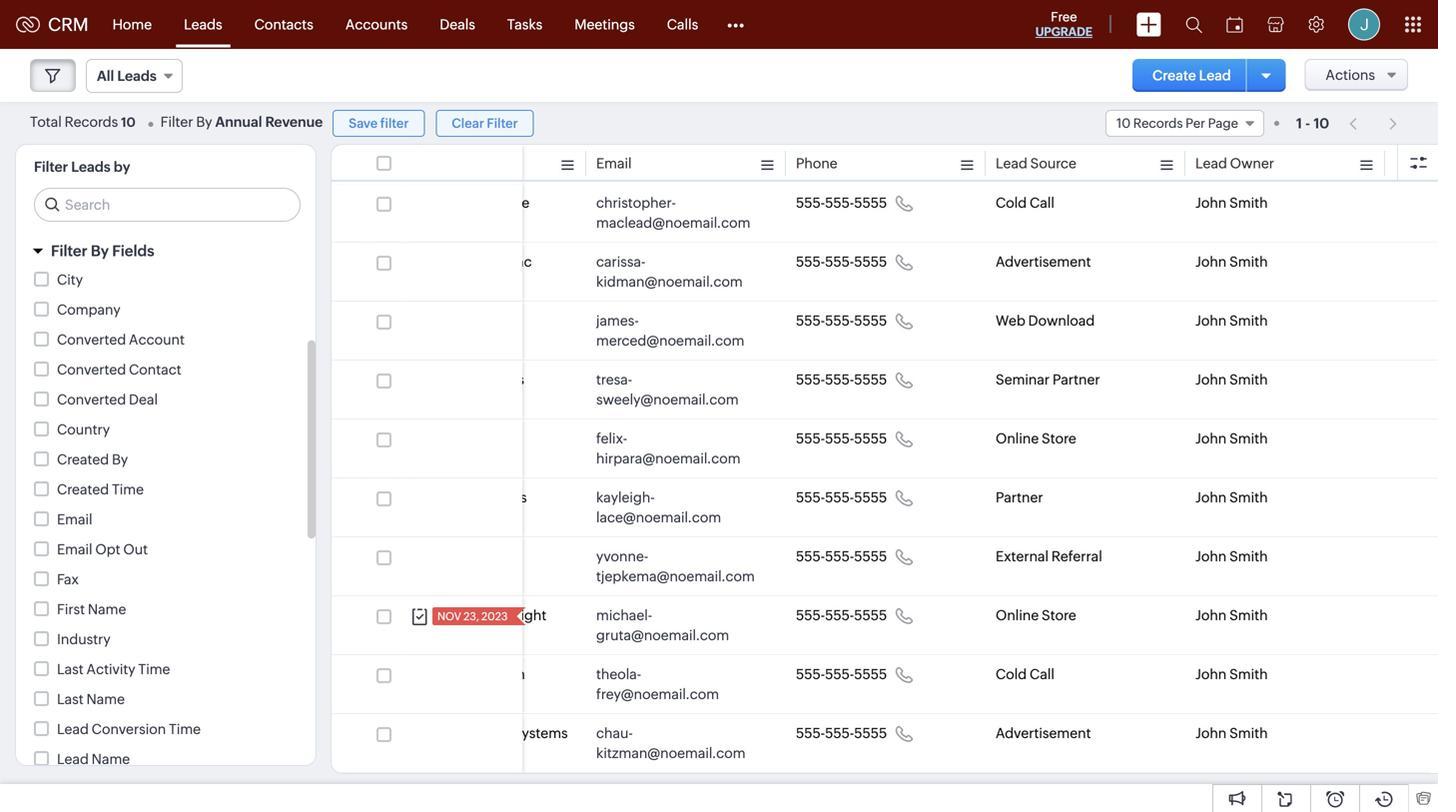 Task type: vqa. For each thing, say whether or not it's contained in the screenshot.
Contacts image
no



Task type: locate. For each thing, give the bounding box(es) containing it.
10 right -
[[1314, 115, 1330, 131]]

name for last name
[[86, 691, 125, 707]]

referral
[[1052, 548, 1103, 564]]

2 john from the top
[[1196, 254, 1227, 270]]

store down seminar partner on the top of page
[[1042, 431, 1077, 447]]

4 5555 from the top
[[854, 372, 887, 388]]

0 vertical spatial by
[[196, 114, 212, 130]]

1 vertical spatial call
[[1030, 666, 1055, 682]]

0 vertical spatial online store
[[996, 431, 1077, 447]]

activity
[[86, 661, 135, 677]]

(sample) right hirpara in the left of the page
[[281, 431, 338, 447]]

by left annual
[[196, 114, 212, 130]]

0 vertical spatial name
[[88, 601, 126, 617]]

4 john from the top
[[1196, 372, 1227, 388]]

merced@noemail.com
[[596, 333, 745, 349]]

0 vertical spatial converted
[[57, 332, 126, 348]]

7 john smith from the top
[[1196, 548, 1268, 564]]

nov 23, 2023 link
[[433, 607, 510, 625]]

james- merced@noemail.com link
[[596, 311, 756, 351]]

last down the 'last activity time'
[[57, 691, 84, 707]]

1 horizontal spatial leads
[[117, 68, 157, 84]]

1 vertical spatial created
[[57, 482, 109, 498]]

(sample) for christopher maclead (sample)
[[197, 215, 255, 231]]

lead for lead source
[[996, 155, 1028, 171]]

leads
[[184, 16, 222, 32], [117, 68, 157, 84], [71, 159, 111, 175]]

filter inside dropdown button
[[51, 242, 87, 260]]

2 john smith from the top
[[1196, 254, 1268, 270]]

corporation
[[446, 666, 525, 682]]

yvonne- tjepkema@noemail.com
[[596, 548, 755, 584]]

leads right the all
[[117, 68, 157, 84]]

first name
[[57, 601, 126, 617]]

10 john smith from the top
[[1196, 725, 1268, 741]]

leads for all leads
[[117, 68, 157, 84]]

converted up country
[[57, 392, 126, 408]]

10 john from the top
[[1196, 725, 1227, 741]]

time right activity
[[138, 661, 170, 677]]

(sample) inside yvonne tjepkema (sample) link
[[314, 548, 371, 564]]

1 online store from the top
[[996, 431, 1077, 447]]

0 vertical spatial partner
[[1053, 372, 1100, 388]]

9 smith from the top
[[1230, 666, 1268, 682]]

0 vertical spatial last
[[57, 661, 84, 677]]

5555
[[854, 195, 887, 211], [854, 254, 887, 270], [854, 313, 887, 329], [854, 372, 887, 388], [854, 431, 887, 447], [854, 490, 887, 506], [854, 548, 887, 564], [854, 607, 887, 623], [854, 666, 887, 682], [854, 725, 887, 741]]

conversion
[[92, 721, 166, 737]]

2 horizontal spatial leads
[[184, 16, 222, 32]]

christopher
[[197, 195, 275, 211]]

calendar image
[[1227, 16, 1244, 32]]

8 john from the top
[[1196, 607, 1227, 623]]

navigation
[[1340, 109, 1409, 138]]

Search text field
[[35, 189, 300, 221]]

6 5555 from the top
[[854, 490, 887, 506]]

0 vertical spatial call
[[1030, 195, 1055, 211]]

records left per
[[1134, 116, 1183, 131]]

name right first
[[88, 601, 126, 617]]

0 vertical spatial leads
[[184, 16, 222, 32]]

lead inside button
[[1199, 67, 1232, 83]]

converted for converted deal
[[57, 392, 126, 408]]

last down industry
[[57, 661, 84, 677]]

(sample) inside 'tresa sweely (sample)' link
[[283, 372, 341, 388]]

(sample) right kitzman
[[290, 725, 347, 741]]

christopher maclead (sample) link
[[197, 193, 377, 233]]

michael ruta (sample)
[[197, 607, 341, 623]]

wright
[[503, 607, 547, 623]]

5 john from the top
[[1196, 431, 1227, 447]]

home
[[112, 16, 152, 32]]

john
[[1196, 195, 1227, 211], [1196, 254, 1227, 270], [1196, 313, 1227, 329], [1196, 372, 1227, 388], [1196, 431, 1227, 447], [1196, 490, 1227, 506], [1196, 548, 1227, 564], [1196, 607, 1227, 623], [1196, 666, 1227, 682], [1196, 725, 1227, 741]]

by for annual
[[196, 114, 212, 130]]

1 online from the top
[[996, 431, 1039, 447]]

(sample) inside chau kitzman (sample) link
[[290, 725, 347, 741]]

2 horizontal spatial 10
[[1314, 115, 1330, 131]]

8 5555 from the top
[[854, 607, 887, 623]]

felix-
[[596, 431, 627, 447]]

lace
[[255, 490, 286, 506]]

2 smith from the top
[[1230, 254, 1268, 270]]

(sample) right merced at the top left of page
[[293, 313, 350, 329]]

2 store from the top
[[1042, 607, 1077, 623]]

0 horizontal spatial by
[[91, 242, 109, 260]]

create lead button
[[1133, 59, 1251, 92]]

1 vertical spatial last
[[57, 691, 84, 707]]

5 5555 from the top
[[854, 431, 887, 447]]

james-
[[596, 313, 639, 329]]

name for lead name
[[92, 751, 130, 767]]

1 created from the top
[[57, 452, 109, 468]]

michael ruta (sample) link
[[197, 605, 341, 625]]

accounts link
[[330, 0, 424, 48]]

theola-
[[596, 666, 642, 682]]

(sample) inside christopher maclead (sample)
[[197, 215, 255, 231]]

nov
[[438, 610, 461, 623]]

converted down company
[[57, 332, 126, 348]]

by inside dropdown button
[[91, 242, 109, 260]]

online
[[996, 431, 1039, 447], [996, 607, 1039, 623]]

2 vertical spatial time
[[169, 721, 201, 737]]

creative business systems
[[397, 725, 568, 741]]

1 horizontal spatial by
[[112, 452, 128, 468]]

1 horizontal spatial 10
[[1117, 116, 1131, 131]]

sweely@noemail.com
[[596, 392, 739, 408]]

0 vertical spatial cold call
[[996, 195, 1055, 211]]

filter
[[160, 114, 193, 130], [487, 116, 518, 131], [34, 159, 68, 175], [51, 242, 87, 260]]

(sample) down christopher
[[197, 215, 255, 231]]

contact
[[129, 362, 181, 378]]

1 vertical spatial partner
[[996, 490, 1044, 506]]

1 smith from the top
[[1230, 195, 1268, 211]]

name down the conversion
[[92, 751, 130, 767]]

0 horizontal spatial leads
[[71, 159, 111, 175]]

(sample) inside james merced (sample) link
[[293, 313, 350, 329]]

all
[[97, 68, 114, 84]]

partner right seminar
[[1053, 372, 1100, 388]]

2 horizontal spatial by
[[196, 114, 212, 130]]

5 555-555-5555 from the top
[[796, 431, 887, 447]]

3 converted from the top
[[57, 392, 126, 408]]

3 john smith from the top
[[1196, 313, 1268, 329]]

1 vertical spatial cold call
[[996, 666, 1055, 682]]

0 vertical spatial advertisement
[[996, 254, 1091, 270]]

2 cold from the top
[[996, 666, 1027, 682]]

0 vertical spatial time
[[112, 482, 144, 498]]

0 vertical spatial created
[[57, 452, 109, 468]]

tresa- sweely@noemail.com
[[596, 372, 739, 408]]

printing dimensions
[[397, 490, 527, 506]]

theola- frey@noemail.com link
[[596, 664, 756, 704]]

business
[[453, 725, 510, 741]]

1 last from the top
[[57, 661, 84, 677]]

source
[[1031, 155, 1077, 171]]

felix- hirpara@noemail.com
[[596, 431, 741, 467]]

9 5555 from the top
[[854, 666, 887, 682]]

leads left by
[[71, 159, 111, 175]]

create menu image
[[1137, 12, 1162, 36]]

records inside field
[[1134, 116, 1183, 131]]

converted account
[[57, 332, 185, 348]]

3 john from the top
[[1196, 313, 1227, 329]]

1 vertical spatial time
[[138, 661, 170, 677]]

2 vertical spatial converted
[[57, 392, 126, 408]]

2 vertical spatial name
[[92, 751, 130, 767]]

9 john smith from the top
[[1196, 666, 1268, 682]]

lead for lead owner
[[1196, 155, 1228, 171]]

1 vertical spatial store
[[1042, 607, 1077, 623]]

smith
[[1230, 195, 1268, 211], [1230, 254, 1268, 270], [1230, 313, 1268, 329], [1230, 372, 1268, 388], [1230, 431, 1268, 447], [1230, 490, 1268, 506], [1230, 548, 1268, 564], [1230, 607, 1268, 623], [1230, 666, 1268, 682], [1230, 725, 1268, 741]]

tasks
[[507, 16, 543, 32]]

1 horizontal spatial records
[[1134, 116, 1183, 131]]

christopher-
[[596, 195, 676, 211]]

merced
[[240, 313, 290, 329]]

1 vertical spatial email
[[57, 511, 92, 527]]

oh my goodknits inc
[[397, 254, 532, 270]]

2 vertical spatial by
[[112, 452, 128, 468]]

ruta
[[251, 607, 281, 623]]

leads inside "field"
[[117, 68, 157, 84]]

free upgrade
[[1036, 9, 1093, 38]]

email down created time
[[57, 511, 92, 527]]

10 up by
[[121, 115, 136, 130]]

9 john from the top
[[1196, 666, 1227, 682]]

10 Records Per Page field
[[1106, 110, 1265, 137]]

(sample) right the lace
[[289, 490, 347, 506]]

yvonne- tjepkema@noemail.com link
[[596, 546, 756, 586]]

clear
[[452, 116, 484, 131]]

lead for lead name
[[57, 751, 89, 767]]

10 inside total records 10
[[121, 115, 136, 130]]

0 vertical spatial online
[[996, 431, 1039, 447]]

lead owner
[[1196, 155, 1275, 171]]

time right the conversion
[[169, 721, 201, 737]]

0 vertical spatial cold
[[996, 195, 1027, 211]]

(sample) right tjepkema
[[314, 548, 371, 564]]

online down seminar
[[996, 431, 1039, 447]]

create menu element
[[1125, 0, 1174, 48]]

time for conversion
[[169, 721, 201, 737]]

1 vertical spatial leads
[[117, 68, 157, 84]]

1 vertical spatial online store
[[996, 607, 1077, 623]]

2 last from the top
[[57, 691, 84, 707]]

save
[[349, 116, 378, 131]]

filter left annual
[[160, 114, 193, 130]]

0 vertical spatial store
[[1042, 431, 1077, 447]]

carissa kidman (sample)
[[197, 254, 357, 270]]

email up fax
[[57, 541, 92, 557]]

chau
[[197, 725, 231, 741]]

(sample) right ruta
[[283, 607, 341, 623]]

creative
[[397, 725, 451, 741]]

morlong associates
[[397, 372, 524, 388]]

converted for converted account
[[57, 332, 126, 348]]

(sample) right sweely
[[283, 372, 341, 388]]

leads right home link
[[184, 16, 222, 32]]

(sample) inside michael ruta (sample) link
[[283, 607, 341, 623]]

email up christopher-
[[596, 155, 632, 171]]

(sample) for carissa kidman (sample)
[[300, 254, 357, 270]]

call
[[1030, 195, 1055, 211], [1030, 666, 1055, 682]]

company
[[57, 302, 121, 318]]

2 converted from the top
[[57, 362, 126, 378]]

advertisement
[[996, 254, 1091, 270], [996, 725, 1091, 741]]

1 john smith from the top
[[1196, 195, 1268, 211]]

converted up converted deal
[[57, 362, 126, 378]]

phone
[[796, 155, 838, 171]]

1 vertical spatial advertisement
[[996, 725, 1091, 741]]

created down created by
[[57, 482, 109, 498]]

by up created time
[[112, 452, 128, 468]]

1 vertical spatial online
[[996, 607, 1039, 623]]

(sample) for yvonne tjepkema (sample)
[[314, 548, 371, 564]]

chau kitzman (sample)
[[197, 725, 347, 741]]

1 cold from the top
[[996, 195, 1027, 211]]

(sample) inside kayleigh lace (sample) link
[[289, 490, 347, 506]]

store down external referral
[[1042, 607, 1077, 623]]

by left the fields
[[91, 242, 109, 260]]

(sample) inside felix hirpara (sample) link
[[281, 431, 338, 447]]

1 converted from the top
[[57, 332, 126, 348]]

all leads
[[97, 68, 157, 84]]

felix
[[197, 431, 227, 447]]

logo image
[[16, 16, 40, 32]]

5 john smith from the top
[[1196, 431, 1268, 447]]

0 horizontal spatial 10
[[121, 115, 136, 130]]

associates
[[455, 372, 524, 388]]

last for last activity time
[[57, 661, 84, 677]]

time for activity
[[138, 661, 170, 677]]

filter up city
[[51, 242, 87, 260]]

first
[[57, 601, 85, 617]]

tresa sweely (sample) link
[[197, 370, 341, 390]]

kidman
[[247, 254, 297, 270]]

external referral
[[996, 548, 1103, 564]]

partner up external in the right of the page
[[996, 490, 1044, 506]]

felix- hirpara@noemail.com link
[[596, 429, 756, 469]]

last name
[[57, 691, 125, 707]]

0 horizontal spatial records
[[65, 114, 118, 130]]

1 store from the top
[[1042, 431, 1077, 447]]

cold call
[[996, 195, 1055, 211], [996, 666, 1055, 682]]

1 advertisement from the top
[[996, 254, 1091, 270]]

10 left per
[[1117, 116, 1131, 131]]

7 555-555-5555 from the top
[[796, 548, 887, 564]]

filter down total
[[34, 159, 68, 175]]

records right total
[[65, 114, 118, 130]]

profile image
[[1349, 8, 1381, 40]]

name down activity
[[86, 691, 125, 707]]

records for total
[[65, 114, 118, 130]]

(sample) inside carissa kidman (sample) link
[[300, 254, 357, 270]]

1 vertical spatial cold
[[996, 666, 1027, 682]]

search image
[[1186, 16, 1203, 33]]

1 vertical spatial by
[[91, 242, 109, 260]]

10 for 1 - 10
[[1314, 115, 1330, 131]]

&
[[490, 607, 500, 623]]

8 555-555-5555 from the top
[[796, 607, 887, 623]]

Other Modules field
[[715, 8, 757, 40]]

555-555-5555
[[796, 195, 887, 211], [796, 254, 887, 270], [796, 313, 887, 329], [796, 372, 887, 388], [796, 431, 887, 447], [796, 490, 887, 506], [796, 548, 887, 564], [796, 607, 887, 623], [796, 666, 887, 682], [796, 725, 887, 741]]

1 vertical spatial converted
[[57, 362, 126, 378]]

annual
[[215, 114, 262, 130]]

2 created from the top
[[57, 482, 109, 498]]

online store down external referral
[[996, 607, 1077, 623]]

(sample) for chau kitzman (sample)
[[290, 725, 347, 741]]

tresa- sweely@noemail.com link
[[596, 370, 756, 410]]

(sample) right kidman
[[300, 254, 357, 270]]

time down created by
[[112, 482, 144, 498]]

1 vertical spatial name
[[86, 691, 125, 707]]

accounts
[[345, 16, 408, 32]]

All Leads field
[[86, 59, 183, 93]]

total
[[30, 114, 62, 130]]

online store down seminar partner on the top of page
[[996, 431, 1077, 447]]

2 vertical spatial leads
[[71, 159, 111, 175]]

5 smith from the top
[[1230, 431, 1268, 447]]

chau kitzman (sample) link
[[197, 723, 347, 743]]

online down external in the right of the page
[[996, 607, 1039, 623]]

(sample) for james merced (sample)
[[293, 313, 350, 329]]

created down country
[[57, 452, 109, 468]]

2 vertical spatial email
[[57, 541, 92, 557]]

filter for filter leads by
[[34, 159, 68, 175]]



Task type: describe. For each thing, give the bounding box(es) containing it.
lead source
[[996, 155, 1077, 171]]

leads link
[[168, 0, 238, 48]]

theola- frey@noemail.com
[[596, 666, 719, 702]]

maclead@noemail.com
[[596, 215, 751, 231]]

buckley
[[397, 607, 448, 623]]

2023
[[482, 610, 508, 623]]

carissa
[[197, 254, 244, 270]]

2 call from the top
[[1030, 666, 1055, 682]]

filter for filter by fields
[[51, 242, 87, 260]]

10 smith from the top
[[1230, 725, 1268, 741]]

morlong
[[397, 372, 452, 388]]

james merced (sample) link
[[197, 311, 350, 331]]

contacts
[[254, 16, 314, 32]]

felix hirpara (sample) link
[[197, 429, 338, 449]]

dal tile corporation
[[397, 666, 525, 682]]

michael
[[197, 607, 248, 623]]

james
[[197, 313, 238, 329]]

9 555-555-5555 from the top
[[796, 666, 887, 682]]

created for created time
[[57, 482, 109, 498]]

2 online from the top
[[996, 607, 1039, 623]]

yvonne
[[197, 548, 245, 564]]

3 smith from the top
[[1230, 313, 1268, 329]]

per
[[1186, 116, 1206, 131]]

save filter button
[[333, 110, 425, 137]]

-
[[1306, 115, 1311, 131]]

my
[[419, 254, 439, 270]]

kidman@noemail.com
[[596, 274, 743, 290]]

filter
[[380, 116, 409, 131]]

web download
[[996, 313, 1095, 329]]

2 advertisement from the top
[[996, 725, 1091, 741]]

2 cold call from the top
[[996, 666, 1055, 682]]

filter for filter by annual revenue
[[160, 114, 193, 130]]

florence
[[473, 195, 530, 211]]

miller
[[451, 607, 487, 623]]

inc
[[512, 254, 532, 270]]

1 555-555-5555 from the top
[[796, 195, 887, 211]]

rangoni
[[397, 195, 451, 211]]

4 555-555-5555 from the top
[[796, 372, 887, 388]]

name for first name
[[88, 601, 126, 617]]

kayleigh-
[[596, 490, 655, 506]]

michael-
[[596, 607, 652, 623]]

8 smith from the top
[[1230, 607, 1268, 623]]

4 smith from the top
[[1230, 372, 1268, 388]]

tresa
[[197, 372, 231, 388]]

email opt out
[[57, 541, 148, 557]]

2 5555 from the top
[[854, 254, 887, 270]]

chau-
[[596, 725, 633, 741]]

fields
[[112, 242, 154, 260]]

(sample) for michael ruta (sample)
[[283, 607, 341, 623]]

profile element
[[1337, 0, 1393, 48]]

8 john smith from the top
[[1196, 607, 1268, 623]]

tile
[[420, 666, 443, 682]]

contacts link
[[238, 0, 330, 48]]

0 horizontal spatial partner
[[996, 490, 1044, 506]]

10 for total records 10
[[121, 115, 136, 130]]

upgrade
[[1036, 25, 1093, 38]]

christopher maclead (sample)
[[197, 195, 333, 231]]

meetings
[[575, 16, 635, 32]]

1 5555 from the top
[[854, 195, 887, 211]]

6 john smith from the top
[[1196, 490, 1268, 506]]

gruta@noemail.com
[[596, 627, 730, 643]]

total records 10
[[30, 114, 136, 130]]

1 - 10
[[1297, 115, 1330, 131]]

converted for converted contact
[[57, 362, 126, 378]]

michael- gruta@noemail.com
[[596, 607, 730, 643]]

converted contact
[[57, 362, 181, 378]]

1 call from the top
[[1030, 195, 1055, 211]]

0 vertical spatial email
[[596, 155, 632, 171]]

(sample) for felix hirpara (sample)
[[281, 431, 338, 447]]

account
[[129, 332, 185, 348]]

filter by fields button
[[16, 233, 316, 269]]

4 john smith from the top
[[1196, 372, 1268, 388]]

10 5555 from the top
[[854, 725, 887, 741]]

by for fields
[[91, 242, 109, 260]]

records for 10
[[1134, 116, 1183, 131]]

10 555-555-5555 from the top
[[796, 725, 887, 741]]

out
[[123, 541, 148, 557]]

of
[[454, 195, 470, 211]]

james- merced@noemail.com
[[596, 313, 745, 349]]

page
[[1208, 116, 1239, 131]]

search element
[[1174, 0, 1215, 49]]

(sample) for tresa sweely (sample)
[[283, 372, 341, 388]]

carissa- kidman@noemail.com link
[[596, 252, 756, 292]]

7 5555 from the top
[[854, 548, 887, 564]]

3 555-555-5555 from the top
[[796, 313, 887, 329]]

crm
[[48, 14, 88, 35]]

dimensions
[[451, 490, 527, 506]]

6 john from the top
[[1196, 490, 1227, 506]]

goodknits
[[442, 254, 509, 270]]

free
[[1051, 9, 1077, 24]]

kitzman@noemail.com
[[596, 745, 746, 761]]

carissa- kidman@noemail.com
[[596, 254, 743, 290]]

6 smith from the top
[[1230, 490, 1268, 506]]

calls link
[[651, 0, 715, 48]]

1 horizontal spatial partner
[[1053, 372, 1100, 388]]

3 5555 from the top
[[854, 313, 887, 329]]

seminar partner
[[996, 372, 1100, 388]]

10 records per page
[[1117, 116, 1239, 131]]

nov 23, 2023
[[438, 610, 508, 623]]

2 555-555-5555 from the top
[[796, 254, 887, 270]]

2 online store from the top
[[996, 607, 1077, 623]]

7 smith from the top
[[1230, 548, 1268, 564]]

7 john from the top
[[1196, 548, 1227, 564]]

created for created by
[[57, 452, 109, 468]]

frey@noemail.com
[[596, 686, 719, 702]]

yvonne-
[[596, 548, 649, 564]]

deal
[[129, 392, 158, 408]]

systems
[[513, 725, 568, 741]]

save filter
[[349, 116, 409, 131]]

by
[[114, 159, 130, 175]]

filter by annual revenue
[[160, 114, 323, 130]]

create lead
[[1153, 67, 1232, 83]]

buckley miller & wright
[[397, 607, 547, 623]]

tjepkema
[[247, 548, 311, 564]]

10 inside 10 records per page field
[[1117, 116, 1131, 131]]

actions
[[1326, 67, 1376, 83]]

hirpara@noemail.com
[[596, 451, 741, 467]]

download
[[1029, 313, 1095, 329]]

created by
[[57, 452, 128, 468]]

1 john from the top
[[1196, 195, 1227, 211]]

filter right the clear
[[487, 116, 518, 131]]

oh
[[397, 254, 416, 270]]

last for last name
[[57, 691, 84, 707]]

leads for filter leads by
[[71, 159, 111, 175]]

lead for lead conversion time
[[57, 721, 89, 737]]

(sample) for kayleigh lace (sample)
[[289, 490, 347, 506]]

yvonne tjepkema (sample) link
[[197, 546, 371, 566]]

1 cold call from the top
[[996, 195, 1055, 211]]

rangoni of florence
[[397, 195, 530, 211]]

6 555-555-5555 from the top
[[796, 490, 887, 506]]

tjepkema@noemail.com
[[596, 568, 755, 584]]

web
[[996, 313, 1026, 329]]

home link
[[96, 0, 168, 48]]



